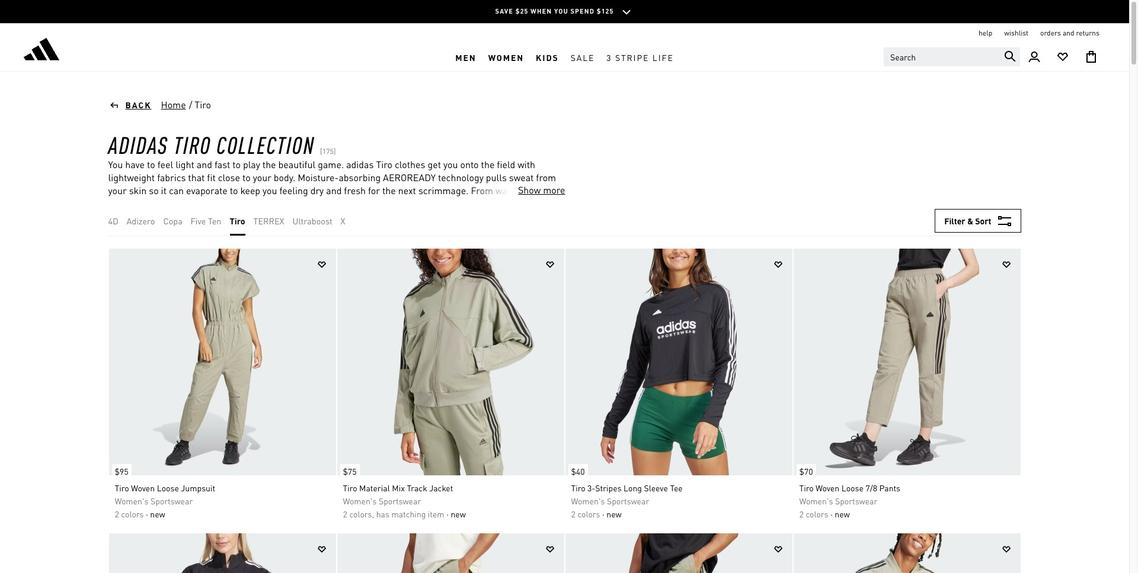 Task type: vqa. For each thing, say whether or not it's contained in the screenshot.
bottommost free
no



Task type: locate. For each thing, give the bounding box(es) containing it.
close
[[218, 171, 240, 184]]

the down gear
[[389, 210, 403, 223]]

show more
[[518, 184, 565, 196]]

· inside tiro woven loose jumpsuit women's sportswear 2 colors · new
[[146, 509, 148, 520]]

0 horizontal spatial your
[[108, 184, 127, 197]]

adizero link
[[127, 215, 155, 228]]

1 woven from the left
[[131, 483, 155, 494]]

five ten link
[[191, 215, 221, 228]]

woven for women's
[[816, 483, 840, 494]]

new
[[150, 509, 165, 520], [451, 509, 466, 520], [607, 509, 622, 520], [835, 509, 850, 520]]

3 2 from the left
[[571, 509, 576, 520]]

2
[[115, 509, 119, 520], [343, 509, 347, 520], [571, 509, 576, 520], [800, 509, 804, 520]]

colors down 3-
[[578, 509, 600, 520]]

1 horizontal spatial colors
[[578, 509, 600, 520]]

woven down $70 link on the bottom right
[[816, 483, 840, 494]]

evaporate
[[186, 184, 228, 197]]

and inside 'link'
[[1063, 28, 1075, 37]]

1 · from the left
[[146, 509, 148, 520]]

2 women's from the left
[[343, 496, 377, 507]]

loose left jumpsuit
[[157, 483, 179, 494]]

that
[[188, 171, 205, 184]]

from
[[536, 171, 556, 184]]

3 colors from the left
[[806, 509, 829, 520]]

sportswear down long
[[607, 496, 649, 507]]

sportswear
[[151, 496, 193, 507], [379, 496, 421, 507], [607, 496, 649, 507], [835, 496, 878, 507]]

have
[[125, 158, 145, 171]]

help link
[[979, 28, 993, 38]]

4 women's from the left
[[800, 496, 833, 507]]

with up sweat
[[518, 158, 535, 171]]

you up too.
[[422, 197, 436, 210]]

4 · from the left
[[831, 509, 833, 520]]

new inside tiro woven loose 7/8 pants women's sportswear 2 colors · new
[[835, 509, 850, 520]]

adidas
[[108, 129, 168, 159], [346, 158, 374, 171], [334, 197, 361, 210]]

1 colors from the left
[[121, 509, 144, 520]]

stripe
[[615, 52, 649, 63]]

1 women's from the left
[[115, 496, 148, 507]]

back button
[[108, 99, 151, 111]]

tiro inside tiro material mix track jacket women's sportswear 2 colors, has matching item · new
[[343, 483, 357, 494]]

loose left 7/8
[[842, 483, 864, 494]]

1 horizontal spatial woven
[[816, 483, 840, 494]]

3-
[[588, 483, 595, 494]]

1 2 from the left
[[115, 509, 119, 520]]

&
[[968, 216, 974, 226]]

0 horizontal spatial loose
[[157, 483, 179, 494]]

$40 link
[[565, 459, 588, 479]]

with left no at the top left of the page
[[134, 210, 152, 223]]

4 new from the left
[[835, 509, 850, 520]]

tiro right home
[[195, 98, 211, 111]]

women's sportswear green tiro woven loose 7/8 pants image
[[794, 249, 1021, 476]]

1 vertical spatial your
[[108, 184, 127, 197]]

the up pulls
[[481, 158, 495, 171]]

your up jackets,
[[108, 184, 127, 197]]

0 vertical spatial your
[[253, 171, 271, 184]]

1 horizontal spatial clothes
[[395, 158, 425, 171]]

3 · from the left
[[602, 509, 605, 520]]

to right fast
[[233, 158, 241, 171]]

more
[[543, 184, 565, 196]]

·
[[146, 509, 148, 520], [447, 509, 449, 520], [602, 509, 605, 520], [831, 509, 833, 520]]

from
[[471, 184, 493, 197]]

women's down 3-
[[571, 496, 605, 507]]

tiro down $75
[[343, 483, 357, 494]]

2 down $40
[[571, 509, 576, 520]]

loose for 7/8
[[842, 483, 864, 494]]

2 left colors,
[[343, 509, 347, 520]]

2 horizontal spatial you
[[443, 158, 458, 171]]

you have to feel light and fast to play the beautiful game. adidas tiro clothes get you onto the field with lightweight fabrics that fit close to your body. moisture-absorbing aeroready technology pulls sweat from your skin so it can evaporate to keep you feeling dry and fresh for the next scrimmage. from warmup jackets, pants and training tops to jerseys and shorts, adidas tiro gear lets you dribble, sprint, stretch and strike with no distractions. the sleek athletic clothes look great off the pitch, too.
[[108, 158, 556, 223]]

gear
[[382, 197, 401, 210]]

x link
[[341, 215, 345, 228]]

0 horizontal spatial clothes
[[298, 210, 329, 223]]

to up "keep"
[[242, 171, 251, 184]]

filter & sort button
[[935, 209, 1021, 233]]

2 colors from the left
[[578, 509, 600, 520]]

$70
[[800, 467, 813, 477]]

you
[[443, 158, 458, 171], [263, 184, 277, 197], [422, 197, 436, 210]]

2 2 from the left
[[343, 509, 347, 520]]

tiro down $95
[[115, 483, 129, 494]]

tiro inside tiro woven loose 7/8 pants women's sportswear 2 colors · new
[[800, 483, 814, 494]]

x
[[341, 216, 345, 226]]

$95
[[115, 467, 128, 477]]

tiro down tops
[[230, 216, 245, 226]]

colors down $70
[[806, 509, 829, 520]]

colors down $95
[[121, 509, 144, 520]]

and right orders
[[1063, 28, 1075, 37]]

adidas up look
[[334, 197, 361, 210]]

list
[[108, 206, 354, 236]]

women's inside tiro 3-stripes long sleeve tee women's sportswear 2 colors · new
[[571, 496, 605, 507]]

can
[[169, 184, 184, 197]]

$40
[[571, 467, 585, 477]]

life
[[653, 52, 674, 63]]

0 horizontal spatial you
[[263, 184, 277, 197]]

tops
[[221, 197, 239, 210]]

new inside tiro woven loose jumpsuit women's sportswear 2 colors · new
[[150, 509, 165, 520]]

0 horizontal spatial colors
[[121, 509, 144, 520]]

[175]
[[320, 147, 336, 156]]

you right get
[[443, 158, 458, 171]]

4 2 from the left
[[800, 509, 804, 520]]

tiro up that
[[174, 129, 211, 159]]

body.
[[274, 171, 295, 184]]

3 new from the left
[[607, 509, 622, 520]]

2 down $70
[[800, 509, 804, 520]]

loose inside tiro woven loose 7/8 pants women's sportswear 2 colors · new
[[842, 483, 864, 494]]

2 new from the left
[[451, 509, 466, 520]]

3 sportswear from the left
[[607, 496, 649, 507]]

has
[[376, 509, 389, 520]]

sportswear down mix
[[379, 496, 421, 507]]

your
[[253, 171, 271, 184], [108, 184, 127, 197]]

terrex link
[[253, 215, 284, 228]]

and down show more
[[535, 197, 550, 210]]

play
[[243, 158, 260, 171]]

women's down $95
[[115, 496, 148, 507]]

3 women's from the left
[[571, 496, 605, 507]]

pants
[[880, 483, 901, 494]]

kids link
[[530, 43, 565, 71]]

1 horizontal spatial you
[[422, 197, 436, 210]]

new inside tiro material mix track jacket women's sportswear 2 colors, has matching item · new
[[451, 509, 466, 520]]

· inside tiro material mix track jacket women's sportswear 2 colors, has matching item · new
[[447, 509, 449, 520]]

help
[[979, 28, 993, 37]]

you up jerseys
[[263, 184, 277, 197]]

the
[[222, 210, 237, 223]]

2 sportswear from the left
[[379, 496, 421, 507]]

$70 link
[[794, 459, 816, 479]]

back
[[125, 100, 151, 110]]

woven
[[131, 483, 155, 494], [816, 483, 840, 494]]

men
[[455, 52, 476, 63]]

1 vertical spatial you
[[263, 184, 277, 197]]

women's sportswear green tiro material mix track jacket image
[[337, 249, 564, 476]]

sportswear down 7/8
[[835, 496, 878, 507]]

matching
[[392, 509, 426, 520]]

1 horizontal spatial your
[[253, 171, 271, 184]]

women's up colors,
[[343, 496, 377, 507]]

$75 link
[[337, 459, 360, 479]]

woven down $95 "link"
[[131, 483, 155, 494]]

2 loose from the left
[[842, 483, 864, 494]]

0 horizontal spatial woven
[[131, 483, 155, 494]]

men's sportswear green tiro cargo pants image
[[337, 534, 564, 574]]

clothes down shorts,
[[298, 210, 329, 223]]

terrex
[[253, 216, 284, 226]]

colors inside tiro 3-stripes long sleeve tee women's sportswear 2 colors · new
[[578, 509, 600, 520]]

loose
[[157, 483, 179, 494], [842, 483, 864, 494]]

2 inside tiro 3-stripes long sleeve tee women's sportswear 2 colors · new
[[571, 509, 576, 520]]

1 loose from the left
[[157, 483, 179, 494]]

2 down $95
[[115, 509, 119, 520]]

clothes up 'aeroready'
[[395, 158, 425, 171]]

save $25 when you spend $125
[[495, 7, 614, 15]]

training
[[186, 197, 219, 210]]

2 woven from the left
[[816, 483, 840, 494]]

tiro left 3-
[[571, 483, 586, 494]]

distractions.
[[167, 210, 219, 223]]

sportswear down jumpsuit
[[151, 496, 193, 507]]

1 vertical spatial with
[[134, 210, 152, 223]]

sale link
[[565, 43, 601, 71]]

sweat
[[509, 171, 534, 184]]

orders
[[1041, 28, 1061, 37]]

1 new from the left
[[150, 509, 165, 520]]

0 vertical spatial with
[[518, 158, 535, 171]]

feeling
[[280, 184, 308, 197]]

1 vertical spatial clothes
[[298, 210, 329, 223]]

women's down $70
[[800, 496, 833, 507]]

ten
[[208, 216, 221, 226]]

tiro down $70
[[800, 483, 814, 494]]

the
[[263, 158, 276, 171], [481, 158, 495, 171], [382, 184, 396, 197], [389, 210, 403, 223]]

main navigation element
[[270, 43, 859, 71]]

to left feel on the left
[[147, 158, 155, 171]]

woven inside tiro woven loose 7/8 pants women's sportswear 2 colors · new
[[816, 483, 840, 494]]

fit
[[207, 171, 216, 184]]

home
[[161, 98, 186, 111]]

wishlist link
[[1005, 28, 1029, 38]]

1 horizontal spatial loose
[[842, 483, 864, 494]]

sportswear inside tiro woven loose jumpsuit women's sportswear 2 colors · new
[[151, 496, 193, 507]]

so
[[149, 184, 159, 197]]

women's
[[115, 496, 148, 507], [343, 496, 377, 507], [571, 496, 605, 507], [800, 496, 833, 507]]

pulls
[[486, 171, 507, 184]]

2 horizontal spatial colors
[[806, 509, 829, 520]]

sleeve
[[644, 483, 668, 494]]

woven inside tiro woven loose jumpsuit women's sportswear 2 colors · new
[[131, 483, 155, 494]]

loose inside tiro woven loose jumpsuit women's sportswear 2 colors · new
[[157, 483, 179, 494]]

orders and returns link
[[1041, 28, 1100, 38]]

material
[[359, 483, 390, 494]]

2 · from the left
[[447, 509, 449, 520]]

4 sportswear from the left
[[835, 496, 878, 507]]

your down play
[[253, 171, 271, 184]]

1 sportswear from the left
[[151, 496, 193, 507]]



Task type: describe. For each thing, give the bounding box(es) containing it.
game.
[[318, 158, 344, 171]]

sprint,
[[473, 197, 500, 210]]

list containing 4d
[[108, 206, 354, 236]]

five
[[191, 216, 206, 226]]

copa
[[163, 216, 182, 226]]

tee
[[670, 483, 683, 494]]

returns
[[1076, 28, 1100, 37]]

off
[[376, 210, 387, 223]]

it
[[161, 184, 167, 197]]

0 vertical spatial clothes
[[395, 158, 425, 171]]

2 vertical spatial you
[[422, 197, 436, 210]]

when
[[531, 7, 552, 15]]

to down "keep"
[[242, 197, 250, 210]]

0 vertical spatial you
[[443, 158, 458, 171]]

wishlist
[[1005, 28, 1029, 37]]

Search field
[[884, 47, 1020, 66]]

and down feeling
[[284, 197, 300, 210]]

women's inside tiro material mix track jacket women's sportswear 2 colors, has matching item · new
[[343, 496, 377, 507]]

colors inside tiro woven loose jumpsuit women's sportswear 2 colors · new
[[121, 509, 144, 520]]

jacket
[[429, 483, 453, 494]]

stripes
[[595, 483, 622, 494]]

women's sportswear green tiro woven loose jumpsuit image
[[109, 249, 336, 476]]

long
[[624, 483, 642, 494]]

0 horizontal spatial with
[[134, 210, 152, 223]]

women's inside tiro woven loose 7/8 pants women's sportswear 2 colors · new
[[800, 496, 833, 507]]

collection
[[217, 129, 315, 159]]

onto
[[460, 158, 479, 171]]

· inside tiro 3-stripes long sleeve tee women's sportswear 2 colors · new
[[602, 509, 605, 520]]

feel
[[158, 158, 173, 171]]

field
[[497, 158, 515, 171]]

moisture-
[[298, 171, 339, 184]]

tiro 3-stripes long sleeve tee women's sportswear 2 colors · new
[[571, 483, 683, 520]]

women link
[[482, 43, 530, 71]]

tiro inside tiro 3-stripes long sleeve tee women's sportswear 2 colors · new
[[571, 483, 586, 494]]

women's sportswear black tiro 3-stripes long sleeve tee image
[[565, 249, 792, 476]]

dribble,
[[439, 197, 471, 210]]

stretch
[[503, 197, 532, 210]]

copa link
[[163, 215, 182, 228]]

lets
[[404, 197, 419, 210]]

for
[[368, 184, 380, 197]]

sale
[[571, 52, 595, 63]]

2 inside tiro woven loose jumpsuit women's sportswear 2 colors · new
[[115, 509, 119, 520]]

4d link
[[108, 215, 118, 228]]

tiro woven loose jumpsuit women's sportswear 2 colors · new
[[115, 483, 215, 520]]

pitch,
[[405, 210, 428, 223]]

· inside tiro woven loose 7/8 pants women's sportswear 2 colors · new
[[831, 509, 833, 520]]

2 inside tiro material mix track jacket women's sportswear 2 colors, has matching item · new
[[343, 509, 347, 520]]

sleek
[[240, 210, 262, 223]]

next
[[398, 184, 416, 197]]

4d
[[108, 216, 118, 226]]

new inside tiro 3-stripes long sleeve tee women's sportswear 2 colors · new
[[607, 509, 622, 520]]

and up "fit"
[[197, 158, 212, 171]]

too.
[[430, 210, 446, 223]]

adizero
[[127, 216, 155, 226]]

women's sportswear black tiro 3-stripes snap-button woven coat image
[[109, 534, 336, 574]]

ultraboost
[[293, 216, 332, 226]]

save
[[495, 7, 513, 15]]

sportswear inside tiro 3-stripes long sleeve tee women's sportswear 2 colors · new
[[607, 496, 649, 507]]

pants
[[143, 197, 166, 210]]

beautiful
[[278, 158, 316, 171]]

you
[[554, 7, 568, 15]]

women's inside tiro woven loose jumpsuit women's sportswear 2 colors · new
[[115, 496, 148, 507]]

adidas up lightweight
[[108, 129, 168, 159]]

spend
[[571, 7, 595, 15]]

to up tops
[[230, 184, 238, 197]]

item
[[428, 509, 444, 520]]

five ten
[[191, 216, 221, 226]]

2 inside tiro woven loose 7/8 pants women's sportswear 2 colors · new
[[800, 509, 804, 520]]

and down can
[[168, 197, 184, 210]]

woven for sportswear
[[131, 483, 155, 494]]

colors inside tiro woven loose 7/8 pants women's sportswear 2 colors · new
[[806, 509, 829, 520]]

technology
[[438, 171, 484, 184]]

$75
[[343, 467, 357, 477]]

orders and returns
[[1041, 28, 1100, 37]]

keep
[[240, 184, 260, 197]]

tiro inside tiro woven loose jumpsuit women's sportswear 2 colors · new
[[115, 483, 129, 494]]

sportswear inside tiro material mix track jacket women's sportswear 2 colors, has matching item · new
[[379, 496, 421, 507]]

shorts,
[[302, 197, 331, 210]]

tiro down for
[[364, 197, 380, 210]]

the right play
[[263, 158, 276, 171]]

kids
[[536, 52, 559, 63]]

men's sportswear green tiro cargo shorts image
[[565, 534, 792, 574]]

men link
[[450, 43, 482, 71]]

aeroready
[[383, 171, 436, 184]]

you
[[108, 158, 123, 171]]

athletic
[[264, 210, 296, 223]]

light
[[176, 158, 194, 171]]

fast
[[215, 158, 230, 171]]

tiro up absorbing
[[376, 158, 392, 171]]

jumpsuit
[[181, 483, 215, 494]]

sort
[[975, 216, 992, 226]]

1 horizontal spatial with
[[518, 158, 535, 171]]

filter
[[945, 216, 966, 226]]

the up gear
[[382, 184, 396, 197]]

look
[[331, 210, 349, 223]]

tiro material mix track jacket women's sportswear 2 colors, has matching item · new
[[343, 483, 466, 520]]

home link
[[160, 98, 187, 112]]

adidas up absorbing
[[346, 158, 374, 171]]

and right dry
[[326, 184, 342, 197]]

tiro woven loose 7/8 pants women's sportswear 2 colors · new
[[800, 483, 901, 520]]

mix
[[392, 483, 405, 494]]

7/8
[[866, 483, 878, 494]]

women
[[488, 52, 524, 63]]

sportswear inside tiro woven loose 7/8 pants women's sportswear 2 colors · new
[[835, 496, 878, 507]]

colors,
[[349, 509, 374, 520]]

men's sportswear green tiro woven bomber jacket image
[[794, 534, 1021, 574]]

loose for jumpsuit
[[157, 483, 179, 494]]

warmup
[[496, 184, 530, 197]]

show
[[518, 184, 541, 196]]

jackets,
[[108, 197, 140, 210]]



